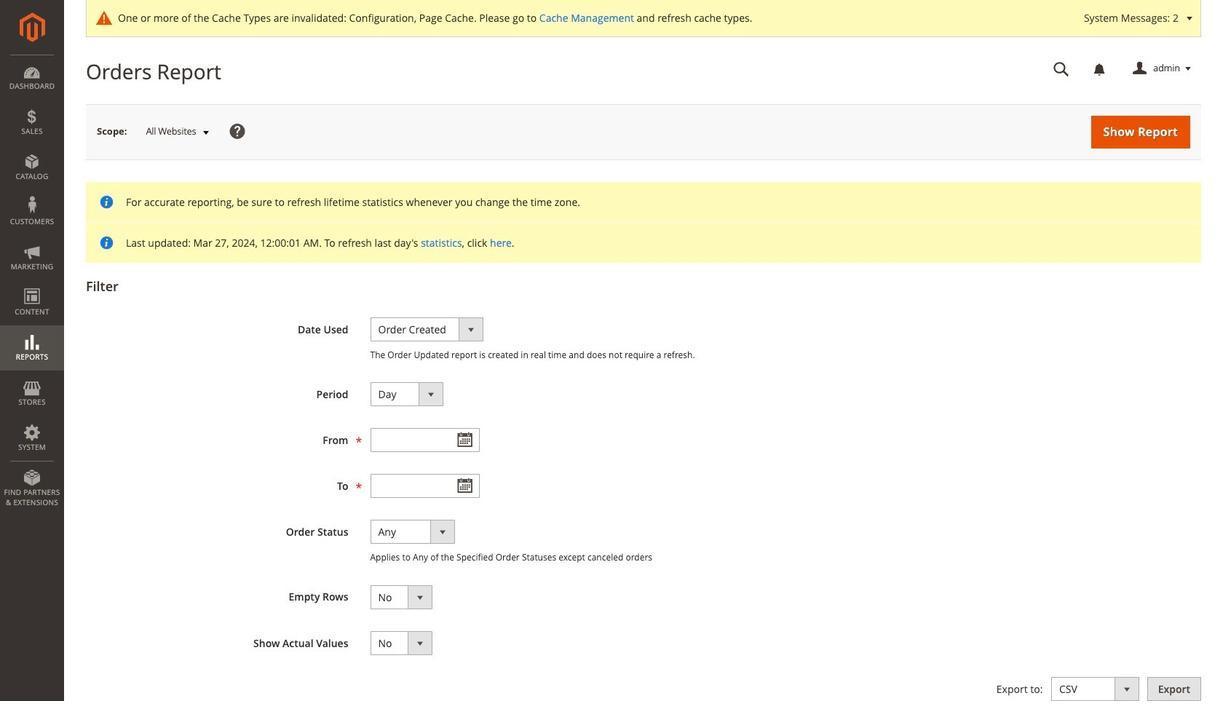 Task type: locate. For each thing, give the bounding box(es) containing it.
None text field
[[370, 428, 480, 452]]

None text field
[[1044, 56, 1080, 82], [370, 474, 480, 498], [1044, 56, 1080, 82], [370, 474, 480, 498]]

menu bar
[[0, 55, 64, 515]]



Task type: describe. For each thing, give the bounding box(es) containing it.
magento admin panel image
[[19, 12, 45, 42]]



